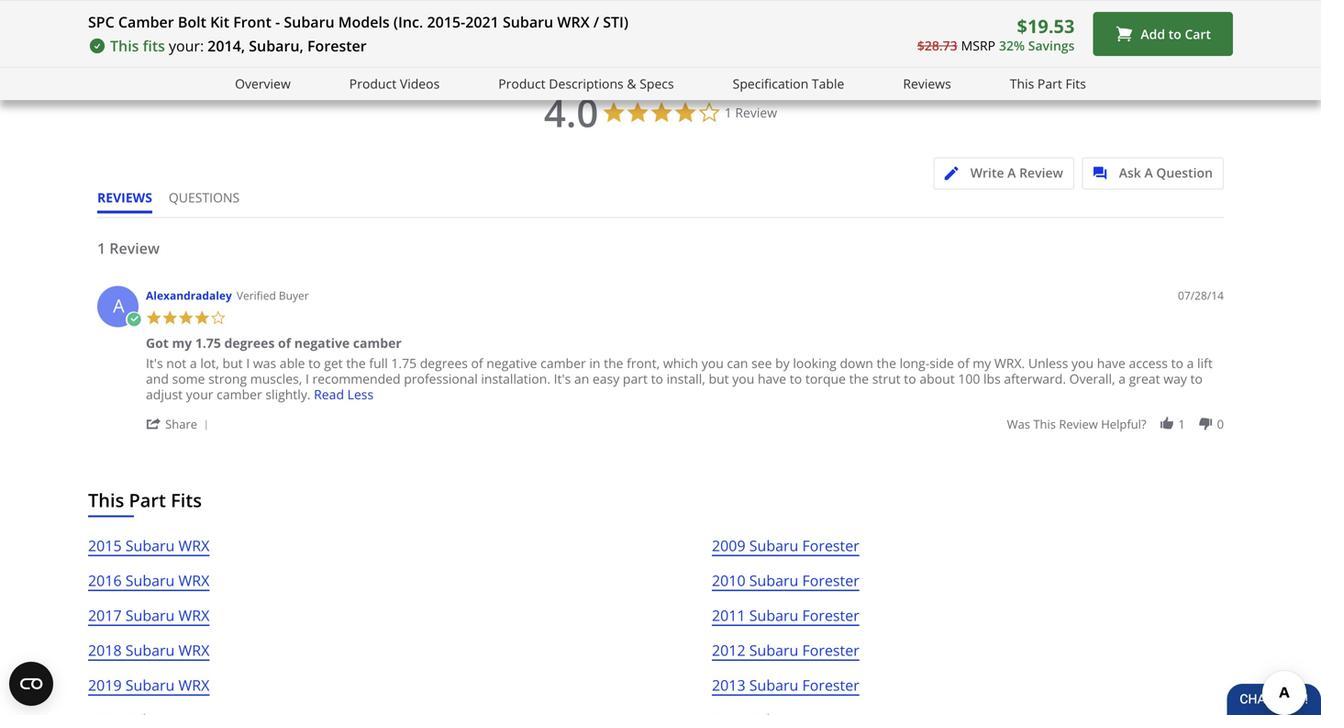 Task type: vqa. For each thing, say whether or not it's contained in the screenshot.
Subaru for 2016 Subaru WRX
yes



Task type: describe. For each thing, give the bounding box(es) containing it.
unless
[[1029, 354, 1069, 372]]

can
[[727, 354, 749, 372]]

install,
[[667, 370, 706, 387]]

table
[[812, 75, 845, 92]]

not
[[166, 354, 187, 372]]

bolt
[[178, 12, 206, 32]]

wrx for 2018 subaru wrx
[[179, 640, 210, 660]]

camber inside , a great way to adjust your camber slightly.
[[217, 385, 262, 403]]

strut
[[873, 370, 901, 387]]

front
[[233, 12, 272, 32]]

1 horizontal spatial review
[[736, 104, 778, 121]]

ask a question button
[[1083, 157, 1225, 189]]

alexandradaley verified buyer
[[146, 288, 309, 303]]

0 vertical spatial 1 review
[[725, 104, 778, 121]]

lbs
[[984, 370, 1001, 387]]

share image
[[146, 416, 162, 432]]

this part fits link
[[1011, 73, 1087, 94]]

1 star image from the left
[[146, 310, 162, 326]]

2019 subaru wrx
[[88, 675, 210, 695]]

1 star image from the left
[[178, 310, 194, 326]]

forester for 2011 subaru forester
[[803, 605, 860, 625]]

my inside heading
[[172, 334, 192, 351]]

your:
[[169, 36, 204, 56]]

spc camber bolt kit front - subaru models (inc. 2015-2021 subaru wrx / sti)
[[88, 12, 629, 32]]

0 vertical spatial fits
[[1066, 75, 1087, 92]]

$19.53
[[1018, 13, 1075, 38]]

savings
[[1029, 36, 1075, 54]]

recommended
[[313, 370, 401, 387]]

front,
[[627, 354, 660, 372]]

fits
[[143, 36, 165, 56]]

subaru right 2021
[[503, 12, 554, 32]]

read less button
[[314, 385, 374, 403]]

powered
[[1128, 51, 1181, 68]]

2015 subaru wrx link
[[88, 534, 210, 569]]

powered by link
[[1128, 51, 1234, 74]]

2013 subaru forester link
[[712, 673, 860, 708]]

and
[[146, 370, 169, 387]]

subaru for 2009 subaru forester
[[750, 536, 799, 555]]

overview link
[[235, 73, 291, 94]]

overview
[[235, 75, 291, 92]]

camber inside it's not a lot, but i was able to get the full 1.75 degrees of negative camber in the front, which you can see by looking down the long-side of my wrx. unless you have access to a lift and some strong muscles, i recommended professional installation. it's an easy part to install, but you have to torque the strut to about 100 lbs afterward. overall
[[541, 354, 586, 372]]

adjust
[[146, 385, 183, 403]]

2015
[[88, 536, 122, 555]]

2013
[[712, 675, 746, 695]]

2011 subaru forester
[[712, 605, 860, 625]]

add
[[1141, 25, 1166, 42]]

torque
[[806, 370, 846, 387]]

subaru for 2011 subaru forester
[[750, 605, 799, 625]]

by inside it's not a lot, but i was able to get the full 1.75 degrees of negative camber in the front, which you can see by looking down the long-side of my wrx. unless you have access to a lift and some strong muscles, i recommended professional installation. it's an easy part to install, but you have to torque the strut to about 100 lbs afterward. overall
[[776, 354, 790, 372]]

vote up review by alexandradaley on 28 jul 2014 image
[[1160, 416, 1176, 432]]

0 horizontal spatial but
[[223, 354, 243, 372]]

1.75 inside it's not a lot, but i was able to get the full 1.75 degrees of negative camber in the front, which you can see by looking down the long-side of my wrx. unless you have access to a lift and some strong muscles, i recommended professional installation. it's an easy part to install, but you have to torque the strut to about 100 lbs afterward. overall
[[391, 354, 417, 372]]

1 horizontal spatial you
[[733, 370, 755, 387]]

1 horizontal spatial of
[[471, 354, 483, 372]]

0 vertical spatial 1
[[725, 104, 732, 121]]

2018
[[88, 640, 122, 660]]

subaru for 2018 subaru wrx
[[126, 640, 175, 660]]

subaru right -
[[284, 12, 335, 32]]

specification table link
[[733, 73, 845, 94]]

the left full
[[346, 354, 366, 372]]

0 horizontal spatial part
[[129, 487, 166, 513]]

lift
[[1198, 354, 1213, 372]]

down
[[840, 354, 874, 372]]

the left long-
[[877, 354, 897, 372]]

this
[[1034, 416, 1057, 432]]

to right strut
[[904, 370, 917, 387]]

2 horizontal spatial a
[[1188, 354, 1195, 372]]

read less
[[314, 385, 374, 403]]

product for product descriptions & specs
[[499, 75, 546, 92]]

2010
[[712, 570, 746, 590]]

to inside add to cart button
[[1169, 25, 1182, 42]]

wrx.
[[995, 354, 1026, 372]]

read
[[314, 385, 344, 403]]

subaru for 2015 subaru wrx
[[126, 536, 175, 555]]

negative inside it's not a lot, but i was able to get the full 1.75 degrees of negative camber in the front, which you can see by looking down the long-side of my wrx. unless you have access to a lift and some strong muscles, i recommended professional installation. it's an easy part to install, but you have to torque the strut to about 100 lbs afterward. overall
[[487, 354, 537, 372]]

helpful?
[[1102, 416, 1147, 432]]

looking
[[793, 354, 837, 372]]

forester for 2013 subaru forester
[[803, 675, 860, 695]]

share
[[165, 416, 197, 432]]

2009
[[712, 536, 746, 555]]

/
[[594, 12, 600, 32]]

seperator image
[[201, 420, 212, 431]]

0 horizontal spatial it's
[[146, 354, 163, 372]]

reviews link
[[904, 73, 952, 94]]

professional
[[404, 370, 478, 387]]

review inside dropdown button
[[1020, 164, 1064, 181]]

&
[[627, 75, 637, 92]]

32%
[[1000, 36, 1025, 54]]

subaru,
[[249, 36, 304, 56]]

4.0 star rating element
[[544, 86, 599, 139]]

models
[[339, 12, 390, 32]]

2 horizontal spatial 1
[[1179, 416, 1186, 432]]

videos
[[400, 75, 440, 92]]

forester down spc camber bolt kit front - subaru models (inc. 2015-2021 subaru wrx / sti)
[[308, 36, 367, 56]]

add to cart button
[[1094, 12, 1234, 56]]

dialog image
[[1094, 166, 1117, 180]]

an
[[575, 370, 590, 387]]

2015-
[[427, 12, 466, 32]]

to left torque
[[790, 370, 803, 387]]

tab list containing reviews
[[97, 189, 256, 217]]

forester for 2009 subaru forester
[[803, 536, 860, 555]]

degrees inside heading
[[224, 334, 275, 351]]

camber
[[118, 12, 174, 32]]

1 vertical spatial 1
[[97, 238, 106, 258]]

1 vertical spatial fits
[[171, 487, 202, 513]]

0 horizontal spatial you
[[702, 354, 724, 372]]

2019 subaru wrx link
[[88, 673, 210, 708]]

0 horizontal spatial i
[[246, 354, 250, 372]]

1 horizontal spatial it's
[[554, 370, 571, 387]]

2017
[[88, 605, 122, 625]]

subaru for 2010 subaru forester
[[750, 570, 799, 590]]

which
[[664, 354, 699, 372]]

to inside , a great way to adjust your camber slightly.
[[1191, 370, 1203, 387]]

the right in
[[604, 354, 624, 372]]

wrx for 2017 subaru wrx
[[179, 605, 210, 625]]

strong
[[208, 370, 247, 387]]

full
[[369, 354, 388, 372]]

the left strut
[[850, 370, 869, 387]]

your
[[186, 385, 213, 403]]

2016 subaru wrx
[[88, 570, 210, 590]]

powered by
[[1128, 51, 1202, 68]]

cart
[[1186, 25, 1212, 42]]

able
[[280, 354, 305, 372]]

2015 subaru wrx
[[88, 536, 210, 555]]

got
[[146, 334, 169, 351]]

wrx for 2016 subaru wrx
[[179, 570, 210, 590]]

some
[[172, 370, 205, 387]]

reviews
[[97, 189, 152, 206]]



Task type: locate. For each thing, give the bounding box(es) containing it.
spc
[[88, 12, 115, 32]]

subaru up 2016 subaru wrx
[[126, 536, 175, 555]]

verified buyer heading
[[237, 288, 309, 303]]

1 product from the left
[[350, 75, 397, 92]]

1 horizontal spatial 1.75
[[391, 354, 417, 372]]

0 vertical spatial negative
[[294, 334, 350, 351]]

2 horizontal spatial review
[[1020, 164, 1064, 181]]

1.75 inside heading
[[195, 334, 221, 351]]

0 vertical spatial degrees
[[224, 334, 275, 351]]

2018 subaru wrx
[[88, 640, 210, 660]]

0 horizontal spatial have
[[758, 370, 787, 387]]

0 vertical spatial this part fits
[[1011, 75, 1087, 92]]

1 vertical spatial camber
[[541, 354, 586, 372]]

was
[[1008, 416, 1031, 432]]

forester up the 2010 subaru forester
[[803, 536, 860, 555]]

kit
[[210, 12, 230, 32]]

you left the can
[[702, 354, 724, 372]]

0 vertical spatial review
[[736, 104, 778, 121]]

0 horizontal spatial fits
[[171, 487, 202, 513]]

access
[[1130, 354, 1169, 372]]

this down 32%
[[1011, 75, 1035, 92]]

subaru down 2012 subaru forester link
[[750, 675, 799, 695]]

camber left in
[[541, 354, 586, 372]]

long-
[[900, 354, 930, 372]]

a
[[190, 354, 197, 372], [1188, 354, 1195, 372], [1119, 370, 1126, 387]]

ask a question
[[1120, 164, 1214, 181]]

my inside it's not a lot, but i was able to get the full 1.75 degrees of negative camber in the front, which you can see by looking down the long-side of my wrx. unless you have access to a lift and some strong muscles, i recommended professional installation. it's an easy part to install, but you have to torque the strut to about 100 lbs afterward. overall
[[973, 354, 992, 372]]

1 vertical spatial degrees
[[420, 354, 468, 372]]

my left wrx.
[[973, 354, 992, 372]]

msrp
[[962, 36, 996, 54]]

2018 subaru wrx link
[[88, 638, 210, 673]]

0 horizontal spatial a
[[190, 354, 197, 372]]

negative up get
[[294, 334, 350, 351]]

product descriptions & specs link
[[499, 73, 674, 94]]

degrees up was
[[224, 334, 275, 351]]

1 horizontal spatial degrees
[[420, 354, 468, 372]]

a inside , a great way to adjust your camber slightly.
[[1119, 370, 1126, 387]]

you right install,
[[733, 370, 755, 387]]

forester down 2011 subaru forester link
[[803, 640, 860, 660]]

1 vertical spatial my
[[973, 354, 992, 372]]

forester down 2009 subaru forester link
[[803, 570, 860, 590]]

the
[[346, 354, 366, 372], [604, 354, 624, 372], [877, 354, 897, 372], [850, 370, 869, 387]]

1 review down reviews
[[97, 238, 160, 258]]

star image up got
[[162, 310, 178, 326]]

0 horizontal spatial 1
[[97, 238, 106, 258]]

0
[[1218, 416, 1225, 432]]

write a review button
[[934, 157, 1075, 189]]

vote down review by alexandradaley on 28 jul 2014 image
[[1198, 416, 1214, 432]]

of inside heading
[[278, 334, 291, 351]]

a right ,
[[1119, 370, 1126, 387]]

part down savings
[[1038, 75, 1063, 92]]

product descriptions & specs
[[499, 75, 674, 92]]

to right way
[[1191, 370, 1203, 387]]

review date 07/28/14 element
[[1179, 288, 1225, 303]]

to
[[1169, 25, 1182, 42], [309, 354, 321, 372], [1172, 354, 1184, 372], [651, 370, 664, 387], [790, 370, 803, 387], [904, 370, 917, 387], [1191, 370, 1203, 387]]

subaru down 2010 subaru forester 'link'
[[750, 605, 799, 625]]

1 horizontal spatial by
[[1184, 51, 1198, 68]]

product left descriptions
[[499, 75, 546, 92]]

part
[[1038, 75, 1063, 92], [129, 487, 166, 513]]

subaru inside 'link'
[[750, 570, 799, 590]]

0 horizontal spatial this part fits
[[88, 487, 202, 513]]

forester for 2010 subaru forester
[[803, 570, 860, 590]]

forester for 2012 subaru forester
[[803, 640, 860, 660]]

buyer
[[279, 288, 309, 303]]

0 vertical spatial camber
[[353, 334, 402, 351]]

a right ask
[[1145, 164, 1154, 181]]

0 horizontal spatial camber
[[217, 385, 262, 403]]

wrx
[[558, 12, 590, 32], [179, 536, 210, 555], [179, 570, 210, 590], [179, 605, 210, 625], [179, 640, 210, 660], [179, 675, 210, 695]]

,
[[1113, 370, 1116, 387]]

1 horizontal spatial 1
[[725, 104, 732, 121]]

wrx down 2017 subaru wrx link
[[179, 640, 210, 660]]

have
[[1098, 354, 1126, 372], [758, 370, 787, 387]]

wrx down 2018 subaru wrx link
[[179, 675, 210, 695]]

1 vertical spatial this
[[1011, 75, 1035, 92]]

100
[[959, 370, 981, 387]]

camber up full
[[353, 334, 402, 351]]

product for product videos
[[350, 75, 397, 92]]

review down specification
[[736, 104, 778, 121]]

in
[[590, 354, 601, 372]]

subaru for 2016 subaru wrx
[[126, 570, 175, 590]]

2011
[[712, 605, 746, 625]]

open widget image
[[9, 662, 53, 706]]

this left fits
[[110, 36, 139, 56]]

1 horizontal spatial this part fits
[[1011, 75, 1087, 92]]

1 horizontal spatial a
[[1008, 164, 1017, 181]]

negative inside heading
[[294, 334, 350, 351]]

but right lot,
[[223, 354, 243, 372]]

1 vertical spatial 1 review
[[97, 238, 160, 258]]

part up 2015 subaru wrx
[[129, 487, 166, 513]]

1 horizontal spatial my
[[973, 354, 992, 372]]

tab list
[[97, 189, 256, 217]]

product left videos in the left top of the page
[[350, 75, 397, 92]]

forester down 2012 subaru forester link
[[803, 675, 860, 695]]

but
[[223, 354, 243, 372], [709, 370, 729, 387]]

subaru down 2016 subaru wrx link
[[126, 605, 175, 625]]

wrx for 2019 subaru wrx
[[179, 675, 210, 695]]

a left lot,
[[190, 354, 197, 372]]

2 horizontal spatial you
[[1072, 354, 1094, 372]]

to right add in the top of the page
[[1169, 25, 1182, 42]]

1 vertical spatial 1.75
[[391, 354, 417, 372]]

0 horizontal spatial a
[[113, 293, 125, 318]]

0 vertical spatial part
[[1038, 75, 1063, 92]]

2 horizontal spatial camber
[[541, 354, 586, 372]]

star image
[[146, 310, 162, 326], [162, 310, 178, 326]]

2 vertical spatial review
[[110, 238, 160, 258]]

2 vertical spatial 1
[[1179, 416, 1186, 432]]

my up "not" at the left
[[172, 334, 192, 351]]

group
[[1008, 416, 1225, 432]]

fits up 2015 subaru wrx
[[171, 487, 202, 513]]

0 vertical spatial 1.75
[[195, 334, 221, 351]]

1.75 up lot,
[[195, 334, 221, 351]]

circle checkmark image
[[126, 312, 142, 328]]

less
[[348, 385, 374, 403]]

question
[[1157, 164, 1214, 181]]

0 vertical spatial this
[[110, 36, 139, 56]]

negative left an
[[487, 354, 537, 372]]

1 horizontal spatial fits
[[1066, 75, 1087, 92]]

1 horizontal spatial a
[[1119, 370, 1126, 387]]

a left lift
[[1188, 354, 1195, 372]]

alexandradaley
[[146, 288, 232, 303]]

2009 subaru forester
[[712, 536, 860, 555]]

2016
[[88, 570, 122, 590]]

1 horizontal spatial product
[[499, 75, 546, 92]]

0 horizontal spatial by
[[776, 354, 790, 372]]

product
[[350, 75, 397, 92], [499, 75, 546, 92]]

2 star image from the left
[[162, 310, 178, 326]]

2009 subaru forester link
[[712, 534, 860, 569]]

2013 subaru forester
[[712, 675, 860, 695]]

my
[[172, 334, 192, 351], [973, 354, 992, 372]]

0 horizontal spatial degrees
[[224, 334, 275, 351]]

specs
[[640, 75, 674, 92]]

easy
[[593, 370, 620, 387]]

questions
[[169, 189, 240, 206]]

2 vertical spatial this
[[88, 487, 124, 513]]

by inside powered by link
[[1184, 51, 1198, 68]]

2 horizontal spatial of
[[958, 354, 970, 372]]

0 horizontal spatial 1 review
[[97, 238, 160, 258]]

wrx for 2015 subaru wrx
[[179, 536, 210, 555]]

i
[[246, 354, 250, 372], [306, 370, 309, 387]]

2017 subaru wrx
[[88, 605, 210, 625]]

but right install,
[[709, 370, 729, 387]]

star image
[[178, 310, 194, 326], [194, 310, 210, 326]]

1 horizontal spatial camber
[[353, 334, 402, 351]]

review down reviews
[[110, 238, 160, 258]]

to right part
[[651, 370, 664, 387]]

of
[[278, 334, 291, 351], [471, 354, 483, 372], [958, 354, 970, 372]]

0 vertical spatial by
[[1184, 51, 1198, 68]]

lot,
[[200, 354, 219, 372]]

0 vertical spatial my
[[172, 334, 192, 351]]

2012 subaru forester link
[[712, 638, 860, 673]]

share button
[[146, 415, 215, 432]]

forester inside 'link'
[[803, 570, 860, 590]]

i right able
[[306, 370, 309, 387]]

subaru for 2017 subaru wrx
[[126, 605, 175, 625]]

star image right circle checkmark image at the left top of the page
[[146, 310, 162, 326]]

2 star image from the left
[[194, 310, 210, 326]]

1 horizontal spatial but
[[709, 370, 729, 387]]

1 vertical spatial part
[[129, 487, 166, 513]]

descriptions
[[549, 75, 624, 92]]

1 vertical spatial negative
[[487, 354, 537, 372]]

1 horizontal spatial part
[[1038, 75, 1063, 92]]

1 vertical spatial review
[[1020, 164, 1064, 181]]

subaru for 2019 subaru wrx
[[126, 675, 175, 695]]

by down cart
[[1184, 51, 1198, 68]]

a for write
[[1008, 164, 1017, 181]]

have right the can
[[758, 370, 787, 387]]

by right see
[[776, 354, 790, 372]]

0 horizontal spatial negative
[[294, 334, 350, 351]]

camber right the your
[[217, 385, 262, 403]]

subaru down 2018 subaru wrx link
[[126, 675, 175, 695]]

was this review helpful?
[[1008, 416, 1147, 432]]

1.75 right full
[[391, 354, 417, 372]]

a left circle checkmark image at the left top of the page
[[113, 293, 125, 318]]

about
[[920, 370, 955, 387]]

add to cart
[[1141, 25, 1212, 42]]

1 vertical spatial by
[[776, 354, 790, 372]]

fits down savings
[[1066, 75, 1087, 92]]

wrx left / on the left of the page
[[558, 12, 590, 32]]

2 horizontal spatial a
[[1145, 164, 1154, 181]]

review
[[736, 104, 778, 121], [1020, 164, 1064, 181], [110, 238, 160, 258]]

to left get
[[309, 354, 321, 372]]

1 horizontal spatial 1 review
[[725, 104, 778, 121]]

fits
[[1066, 75, 1087, 92], [171, 487, 202, 513]]

subaru for 2012 subaru forester
[[750, 640, 799, 660]]

1 review
[[725, 104, 778, 121], [97, 238, 160, 258]]

0 horizontal spatial 1.75
[[195, 334, 221, 351]]

0 horizontal spatial product
[[350, 75, 397, 92]]

got my 1.75 degrees of negative camber heading
[[146, 334, 402, 355]]

side
[[930, 354, 955, 372]]

a for ask
[[1145, 164, 1154, 181]]

it's down got
[[146, 354, 163, 372]]

overall
[[1070, 370, 1113, 387]]

2 product from the left
[[499, 75, 546, 92]]

07/28/14
[[1179, 288, 1225, 303]]

negative
[[294, 334, 350, 351], [487, 354, 537, 372]]

wrx up 2016 subaru wrx
[[179, 536, 210, 555]]

1 horizontal spatial negative
[[487, 354, 537, 372]]

camber inside heading
[[353, 334, 402, 351]]

write
[[971, 164, 1005, 181]]

-
[[275, 12, 280, 32]]

$28.73
[[918, 36, 958, 54]]

write no frame image
[[945, 166, 968, 180]]

ask
[[1120, 164, 1142, 181]]

you right unless
[[1072, 354, 1094, 372]]

empty star image
[[210, 310, 226, 326]]

1 horizontal spatial i
[[306, 370, 309, 387]]

2 vertical spatial camber
[[217, 385, 262, 403]]

specification
[[733, 75, 809, 92]]

write a review
[[971, 164, 1064, 181]]

0 horizontal spatial of
[[278, 334, 291, 351]]

1 review down specification
[[725, 104, 778, 121]]

0 horizontal spatial review
[[110, 238, 160, 258]]

have left great
[[1098, 354, 1126, 372]]

product videos
[[350, 75, 440, 92]]

0 horizontal spatial my
[[172, 334, 192, 351]]

2011 subaru forester link
[[712, 603, 860, 638]]

$19.53 $28.73 msrp 32% savings
[[918, 13, 1075, 54]]

subaru down 2015 subaru wrx link
[[126, 570, 175, 590]]

subaru for 2013 subaru forester
[[750, 675, 799, 695]]

this up 2015
[[88, 487, 124, 513]]

was
[[253, 354, 276, 372]]

wrx down 2016 subaru wrx link
[[179, 605, 210, 625]]

this part fits up 2015 subaru wrx
[[88, 487, 202, 513]]

wrx down 2015 subaru wrx link
[[179, 570, 210, 590]]

1 vertical spatial this part fits
[[88, 487, 202, 513]]

subaru down 2017 subaru wrx link
[[126, 640, 175, 660]]

by
[[1184, 51, 1198, 68], [776, 354, 790, 372]]

verified
[[237, 288, 276, 303]]

subaru down 2011 subaru forester link
[[750, 640, 799, 660]]

it's left an
[[554, 370, 571, 387]]

a
[[1008, 164, 1017, 181], [1145, 164, 1154, 181], [113, 293, 125, 318]]

group containing was this review helpful?
[[1008, 416, 1225, 432]]

subaru up the 2010 subaru forester
[[750, 536, 799, 555]]

4.0
[[544, 86, 599, 139]]

got my 1.75 degrees of negative camber
[[146, 334, 402, 351]]

forester down 2010 subaru forester 'link'
[[803, 605, 860, 625]]

subaru down 2009 subaru forester link
[[750, 570, 799, 590]]

a right the write
[[1008, 164, 1017, 181]]

to left lift
[[1172, 354, 1184, 372]]

great
[[1130, 370, 1161, 387]]

degrees right full
[[420, 354, 468, 372]]

i left was
[[246, 354, 250, 372]]

see
[[752, 354, 773, 372]]

product videos link
[[350, 73, 440, 94]]

part
[[623, 370, 648, 387]]

degrees inside it's not a lot, but i was able to get the full 1.75 degrees of negative camber in the front, which you can see by looking down the long-side of my wrx. unless you have access to a lift and some strong muscles, i recommended professional installation. it's an easy part to install, but you have to torque the strut to about 100 lbs afterward. overall
[[420, 354, 468, 372]]

this part fits down savings
[[1011, 75, 1087, 92]]

forester
[[308, 36, 367, 56], [803, 536, 860, 555], [803, 570, 860, 590], [803, 605, 860, 625], [803, 640, 860, 660], [803, 675, 860, 695]]

1 horizontal spatial have
[[1098, 354, 1126, 372]]

review right the write
[[1020, 164, 1064, 181]]

it's not a lot, but i was able to get the full 1.75 degrees of negative camber in the front, which you can see by looking down the long-side of my wrx. unless you have access to a lift and some strong muscles, i recommended professional installation. it's an easy part to install, but you have to torque the strut to about 100 lbs afterward. overall
[[146, 354, 1213, 387]]



